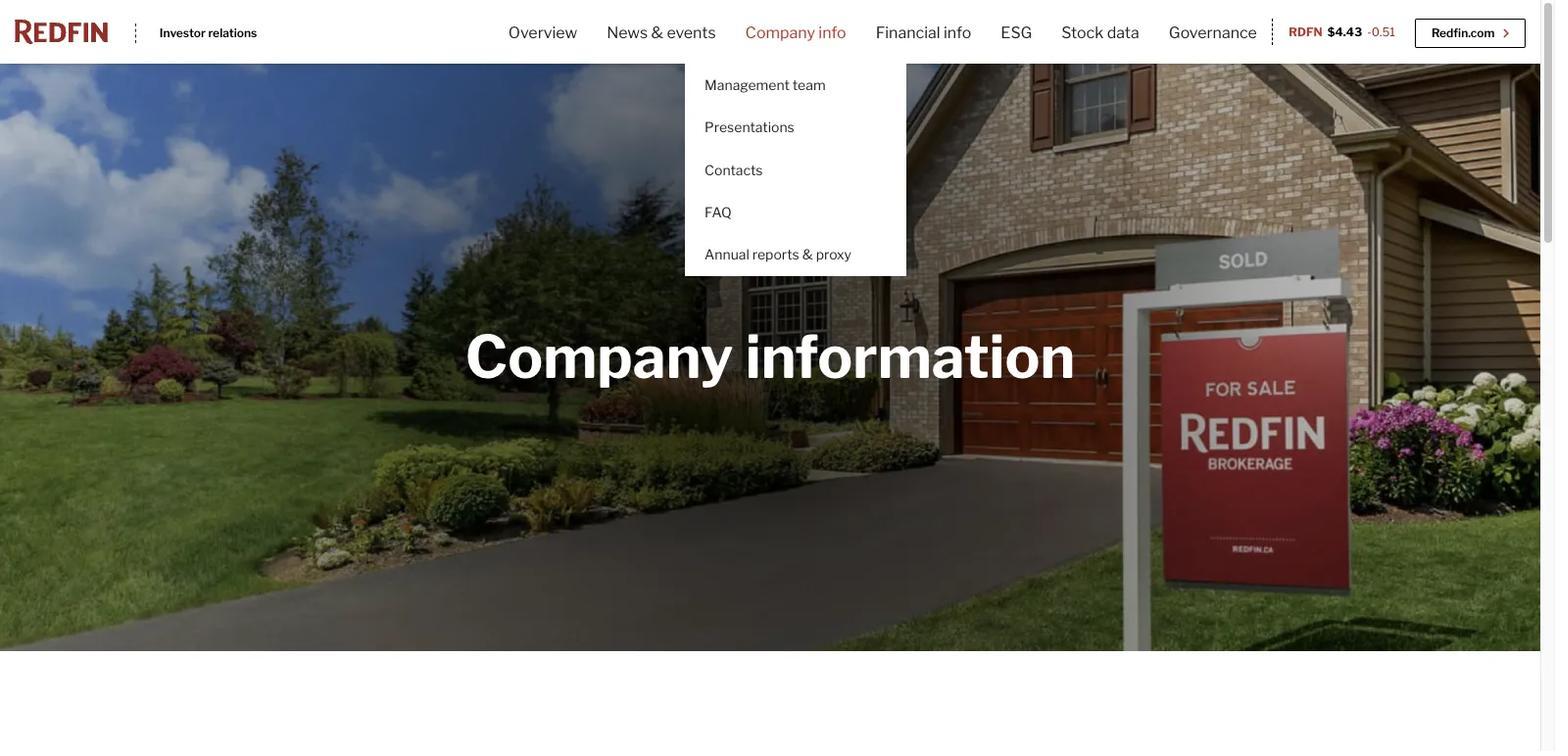 Task type: vqa. For each thing, say whether or not it's contained in the screenshot.
Investor
yes



Task type: describe. For each thing, give the bounding box(es) containing it.
$
[[1327, 24, 1335, 39]]

0.51
[[1372, 24, 1395, 39]]

company info
[[745, 24, 846, 42]]

faq
[[705, 204, 732, 220]]

redfin corporation image
[[15, 20, 108, 44]]

management
[[705, 76, 790, 93]]

financial
[[876, 24, 940, 42]]

proxy
[[816, 246, 851, 263]]

rdfn $ 4.43 -0.51
[[1289, 24, 1395, 39]]

governance link
[[1154, 21, 1272, 64]]

faq link
[[685, 191, 907, 234]]

annual reports & proxy
[[705, 246, 851, 263]]

financial info link
[[861, 21, 986, 64]]

news & events link
[[592, 21, 731, 64]]

investor relations
[[160, 25, 257, 40]]

company info link
[[731, 21, 861, 64]]

investor
[[160, 25, 206, 40]]

overview link
[[494, 21, 592, 64]]

stock
[[1061, 24, 1104, 42]]

financial info
[[876, 24, 971, 42]]

0 vertical spatial &
[[651, 24, 663, 42]]

news
[[607, 24, 648, 42]]

contacts link
[[685, 149, 907, 191]]

information
[[745, 321, 1075, 393]]

news & events
[[607, 24, 716, 42]]

info for financial info
[[944, 24, 971, 42]]

annual reports & proxy link
[[685, 234, 907, 276]]

data
[[1107, 24, 1139, 42]]



Task type: locate. For each thing, give the bounding box(es) containing it.
info up team
[[819, 24, 846, 42]]

& left proxy
[[802, 246, 813, 263]]

investor relations link
[[135, 23, 257, 43]]

company for company info
[[745, 24, 815, 42]]

contacts
[[705, 161, 763, 178]]

1 info from the left
[[819, 24, 846, 42]]

0 vertical spatial company
[[745, 24, 815, 42]]

info
[[819, 24, 846, 42], [944, 24, 971, 42]]

esg link
[[986, 21, 1047, 64]]

1 vertical spatial company
[[465, 321, 733, 393]]

company
[[745, 24, 815, 42], [465, 321, 733, 393]]

info inside company info link
[[819, 24, 846, 42]]

redfin.com
[[1432, 25, 1497, 40]]

company information
[[465, 321, 1075, 393]]

overview
[[508, 24, 577, 42]]

info right the financial
[[944, 24, 971, 42]]

0 horizontal spatial company
[[465, 321, 733, 393]]

management team link
[[685, 64, 907, 106]]

company for company information
[[465, 321, 733, 393]]

0 horizontal spatial info
[[819, 24, 846, 42]]

team
[[793, 76, 826, 93]]

stock data
[[1061, 24, 1139, 42]]

annual
[[705, 246, 749, 263]]

redfin.com link
[[1415, 19, 1526, 48]]

reports
[[752, 246, 799, 263]]

relations
[[208, 25, 257, 40]]

1 horizontal spatial company
[[745, 24, 815, 42]]

1 horizontal spatial info
[[944, 24, 971, 42]]

1 horizontal spatial &
[[802, 246, 813, 263]]

0 horizontal spatial &
[[651, 24, 663, 42]]

info for company info
[[819, 24, 846, 42]]

stock data link
[[1047, 21, 1154, 64]]

2 info from the left
[[944, 24, 971, 42]]

rdfn
[[1289, 24, 1323, 39]]

4.43
[[1335, 24, 1362, 39]]

esg
[[1001, 24, 1032, 42]]

events
[[667, 24, 716, 42]]

&
[[651, 24, 663, 42], [802, 246, 813, 263]]

governance
[[1169, 24, 1257, 42]]

1 vertical spatial &
[[802, 246, 813, 263]]

-
[[1367, 24, 1372, 39]]

management team
[[705, 76, 826, 93]]

presentations link
[[685, 106, 907, 149]]

presentations
[[705, 119, 795, 136]]

info inside financial info link
[[944, 24, 971, 42]]

& right news
[[651, 24, 663, 42]]



